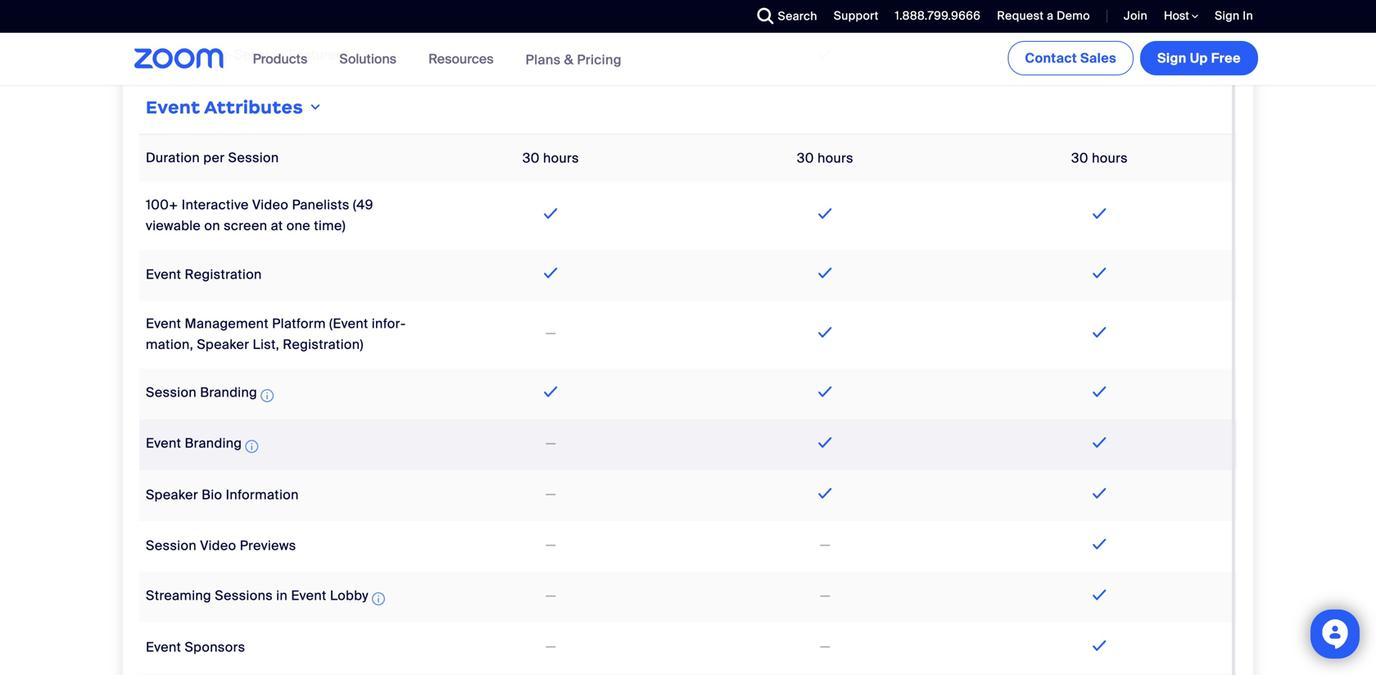 Task type: vqa. For each thing, say whether or not it's contained in the screenshot.
Profile picture
no



Task type: locate. For each thing, give the bounding box(es) containing it.
30 hours
[[523, 150, 579, 167], [798, 150, 854, 167], [1072, 150, 1129, 167]]

contact sales link
[[1008, 41, 1134, 75]]

0 vertical spatial speaker
[[197, 336, 249, 353]]

event left management
[[146, 315, 181, 332]]

video up at
[[252, 196, 289, 213]]

0 horizontal spatial sign
[[1158, 50, 1187, 67]]

branding left event branding icon
[[185, 435, 242, 452]]

plans & pricing link
[[526, 51, 622, 68], [526, 51, 622, 68]]

plans
[[526, 51, 561, 68]]

features
[[288, 46, 344, 64]]

(49
[[353, 196, 374, 213]]

1 horizontal spatial 30 hours
[[798, 150, 854, 167]]

host
[[1165, 8, 1193, 23]]

event inside cell
[[146, 96, 200, 118]]

demo
[[1057, 8, 1091, 23]]

2 horizontal spatial 30 hours
[[1072, 150, 1129, 167]]

in
[[1244, 8, 1254, 23]]

0 vertical spatial sign
[[1216, 8, 1240, 23]]

event branding application
[[146, 435, 262, 456]]

registration)
[[283, 336, 364, 353]]

interactive up on
[[182, 196, 249, 213]]

session branding image
[[261, 386, 274, 406]]

session up attributes
[[234, 46, 285, 64]]

streaming sessions in event lobby image
[[372, 589, 385, 609]]

time)
[[314, 217, 346, 234]]

1 vertical spatial video
[[200, 537, 236, 555]]

bio
[[202, 487, 222, 504]]

duration
[[146, 149, 200, 166]]

information
[[226, 487, 299, 504]]

registration
[[185, 266, 262, 283]]

30
[[523, 150, 540, 167], [798, 150, 815, 167], [1072, 150, 1089, 167]]

at
[[271, 217, 283, 234]]

sponsors
[[185, 639, 245, 656]]

request
[[998, 8, 1044, 23]]

branding for event branding
[[185, 435, 242, 452]]

branding
[[200, 384, 257, 401], [185, 435, 242, 452]]

1 vertical spatial branding
[[185, 435, 242, 452]]

in-
[[216, 46, 234, 64]]

video
[[252, 196, 289, 213], [200, 537, 236, 555]]

not included image
[[543, 485, 559, 504], [543, 535, 559, 555], [818, 535, 834, 555], [543, 586, 559, 606], [818, 586, 834, 606]]

request a demo
[[998, 8, 1091, 23]]

speaker down management
[[197, 336, 249, 353]]

interactive
[[146, 46, 213, 64], [182, 196, 249, 213]]

branding left session branding icon
[[200, 384, 257, 401]]

1.888.799.9666 button
[[883, 0, 985, 33], [896, 8, 981, 23]]

attributes
[[204, 96, 303, 118]]

host button
[[1165, 8, 1199, 24]]

infor
[[372, 315, 406, 332]]

sign for sign in
[[1216, 8, 1240, 23]]

sign left in
[[1216, 8, 1240, 23]]

banner
[[115, 33, 1262, 86]]

products
[[253, 50, 308, 68]]

1 horizontal spatial video
[[252, 196, 289, 213]]

join
[[1124, 8, 1148, 23]]

join link
[[1112, 0, 1152, 33], [1124, 8, 1148, 23]]

0 vertical spatial branding
[[200, 384, 257, 401]]

per
[[204, 149, 225, 166]]

1 horizontal spatial sign
[[1216, 8, 1240, 23]]

included image
[[815, 0, 837, 13], [1090, 0, 1111, 13], [815, 44, 837, 64], [815, 204, 837, 223], [540, 263, 562, 283], [815, 263, 837, 283], [1090, 322, 1111, 342], [1090, 382, 1111, 401], [1090, 433, 1111, 452], [1090, 585, 1111, 605]]

event branding
[[146, 435, 242, 452]]

event for event attributes
[[146, 96, 200, 118]]

2 30 hours from the left
[[798, 150, 854, 167]]

1 horizontal spatial hours
[[818, 150, 854, 167]]

event down session branding
[[146, 435, 181, 452]]

session up event branding
[[146, 384, 197, 401]]

platform
[[272, 315, 326, 332]]

event attributes
[[146, 96, 303, 118]]

0 horizontal spatial cell
[[139, 674, 414, 675]]

1 30 hours from the left
[[523, 150, 579, 167]]

sign left up
[[1158, 50, 1187, 67]]

contact sales
[[1026, 50, 1117, 67]]

1 horizontal spatial 30
[[798, 150, 815, 167]]

2 horizontal spatial hours
[[1093, 150, 1129, 167]]

video inside 100+ interactive video panelists (49 viewable on screen at one time)
[[252, 196, 289, 213]]

on
[[204, 217, 220, 234]]

1.888.799.9666
[[896, 8, 981, 23]]

video left previews
[[200, 537, 236, 555]]

1 30 from the left
[[523, 150, 540, 167]]

100+
[[146, 196, 178, 213]]

event down zoom logo
[[146, 96, 200, 118]]

sign inside sign up free button
[[1158, 50, 1187, 67]]

1 hours from the left
[[543, 150, 579, 167]]

request a demo link
[[985, 0, 1095, 33], [998, 8, 1091, 23]]

1 vertical spatial interactive
[[182, 196, 249, 213]]

0 horizontal spatial hours
[[543, 150, 579, 167]]

interactive left in-
[[146, 46, 213, 64]]

viewable
[[146, 217, 201, 234]]

solutions button
[[340, 33, 404, 85]]

speaker left "bio"
[[146, 487, 198, 504]]

speaker
[[197, 336, 249, 353], [146, 487, 198, 504]]

session right per
[[228, 149, 279, 166]]

hours
[[543, 150, 579, 167], [818, 150, 854, 167], [1093, 150, 1129, 167]]

2 30 from the left
[[798, 150, 815, 167]]

up
[[1191, 50, 1209, 67]]

3 30 from the left
[[1072, 150, 1089, 167]]

interactive inside 100+ interactive video panelists (49 viewable on screen at one time)
[[182, 196, 249, 213]]

1 cell from the left
[[139, 674, 414, 675]]

session
[[234, 46, 285, 64], [228, 149, 279, 166], [146, 384, 197, 401], [146, 537, 197, 555]]

sessions
[[215, 587, 273, 604]]

1 horizontal spatial cell
[[963, 674, 1238, 675]]

plans & pricing
[[526, 51, 622, 68]]

not included image
[[543, 324, 559, 343], [543, 434, 559, 454], [543, 637, 559, 657], [818, 637, 834, 657]]

streaming sessions in event lobby
[[146, 587, 369, 604]]

event left sponsors
[[146, 639, 181, 656]]

list,
[[253, 336, 280, 353]]

event down viewable at left top
[[146, 266, 181, 283]]

0 horizontal spatial 30 hours
[[523, 150, 579, 167]]

0 vertical spatial video
[[252, 196, 289, 213]]

0 horizontal spatial 30
[[523, 150, 540, 167]]

product information navigation
[[241, 33, 634, 86]]

sales
[[1081, 50, 1117, 67]]

2 horizontal spatial 30
[[1072, 150, 1089, 167]]

event
[[146, 96, 200, 118], [146, 266, 181, 283], [146, 315, 181, 332], [146, 435, 181, 452], [291, 587, 327, 604], [146, 639, 181, 656]]

support link
[[822, 0, 883, 33], [834, 8, 879, 23]]

1 vertical spatial sign
[[1158, 50, 1187, 67]]

event right in at left bottom
[[291, 587, 327, 604]]

2 cell from the left
[[963, 674, 1238, 675]]

included image
[[540, 44, 562, 64], [1090, 44, 1111, 64], [540, 204, 562, 223], [1090, 204, 1111, 223], [1090, 263, 1111, 283], [815, 322, 837, 342], [540, 382, 562, 401], [815, 382, 837, 401], [815, 433, 837, 452], [815, 483, 837, 503], [1090, 483, 1111, 503], [1090, 534, 1111, 554], [1090, 636, 1111, 656]]

0 horizontal spatial video
[[200, 537, 236, 555]]

contact
[[1026, 50, 1078, 67]]

3 hours from the left
[[1093, 150, 1129, 167]]

branding for session branding
[[200, 384, 257, 401]]

sign in link
[[1203, 0, 1262, 33], [1216, 8, 1254, 23]]

a
[[1048, 8, 1054, 23]]

sign
[[1216, 8, 1240, 23], [1158, 50, 1187, 67]]

(event
[[329, 315, 369, 332]]

event inside event management platform (event infor mation, speaker list, registration)
[[146, 315, 181, 332]]

cell
[[139, 674, 414, 675], [963, 674, 1238, 675]]



Task type: describe. For each thing, give the bounding box(es) containing it.
session branding
[[146, 384, 257, 401]]

100+ interactive video panelists (49 viewable on screen at one time)
[[146, 196, 374, 234]]

event sponsors
[[146, 639, 245, 656]]

speaker bio information
[[146, 487, 299, 504]]

pricing
[[577, 51, 622, 68]]

duration per session
[[146, 149, 279, 166]]

3 30 hours from the left
[[1072, 150, 1129, 167]]

sign for sign up free
[[1158, 50, 1187, 67]]

sign up free button
[[1141, 41, 1259, 75]]

previews
[[240, 537, 296, 555]]

support
[[834, 8, 879, 23]]

products button
[[253, 33, 315, 85]]

session up streaming
[[146, 537, 197, 555]]

event branding image
[[245, 437, 258, 456]]

solutions
[[340, 50, 397, 68]]

sign in
[[1216, 8, 1254, 23]]

mation,
[[146, 315, 406, 353]]

event management platform (event infor mation, speaker list, registration)
[[146, 315, 406, 353]]

meetings navigation
[[1005, 33, 1262, 79]]

banner containing contact sales
[[115, 33, 1262, 86]]

screen
[[224, 217, 267, 234]]

lobby
[[330, 587, 369, 604]]

sign up free
[[1158, 50, 1242, 67]]

event registration
[[146, 266, 262, 283]]

session video previews
[[146, 537, 296, 555]]

&
[[564, 51, 574, 68]]

free
[[1212, 50, 1242, 67]]

streaming
[[146, 587, 211, 604]]

search button
[[746, 0, 822, 33]]

join link left host
[[1112, 0, 1152, 33]]

right image
[[307, 100, 324, 114]]

session inside application
[[146, 384, 197, 401]]

2 hours from the left
[[818, 150, 854, 167]]

event for event management platform (event infor mation, speaker list, registration)
[[146, 315, 181, 332]]

event for event registration
[[146, 266, 181, 283]]

search
[[778, 9, 818, 24]]

management
[[185, 315, 269, 332]]

join link up meetings navigation
[[1124, 8, 1148, 23]]

speaker inside event management platform (event infor mation, speaker list, registration)
[[197, 336, 249, 353]]

zoom logo image
[[134, 48, 224, 69]]

streaming sessions in event lobby application
[[146, 587, 388, 609]]

session branding application
[[146, 384, 277, 406]]

panelists
[[292, 196, 350, 213]]

resources button
[[429, 33, 501, 85]]

event attributes cell
[[139, 88, 1238, 127]]

1 vertical spatial speaker
[[146, 487, 198, 504]]

interactive in-session features
[[146, 46, 344, 64]]

event for event branding
[[146, 435, 181, 452]]

event for event sponsors
[[146, 639, 181, 656]]

one
[[287, 217, 311, 234]]

in
[[276, 587, 288, 604]]

0 vertical spatial interactive
[[146, 46, 213, 64]]

resources
[[429, 50, 494, 68]]



